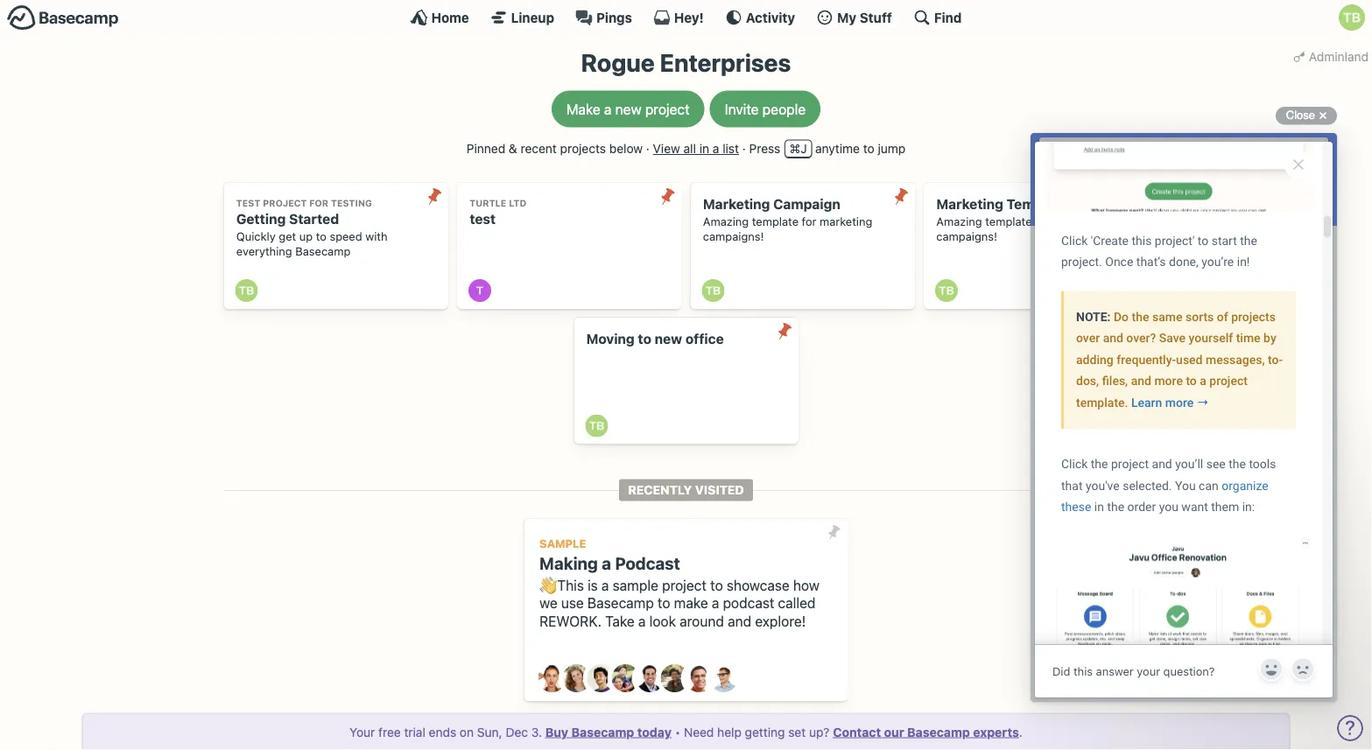 Task type: describe. For each thing, give the bounding box(es) containing it.
cross small image
[[1313, 105, 1334, 126]]

a right make at top
[[604, 101, 612, 117]]

jump
[[878, 142, 906, 156]]

recent
[[521, 142, 557, 156]]

basecamp inside "test project for testing getting started quickly get up to speed with everything basecamp"
[[295, 245, 351, 258]]

tim burton image inside main element
[[1339, 4, 1365, 31]]

jared davis image
[[587, 665, 615, 693]]

to up podcast
[[710, 577, 723, 593]]

invite people link
[[710, 91, 821, 127]]

3.
[[531, 725, 542, 739]]

projects
[[560, 142, 606, 156]]

look
[[649, 613, 676, 630]]

⌘ j anytime to jump
[[789, 142, 906, 156]]

a left look
[[638, 613, 646, 630]]

buy
[[545, 725, 568, 739]]

podcast
[[723, 595, 774, 612]]

all
[[684, 142, 696, 156]]

speed
[[330, 230, 362, 243]]

.
[[1019, 725, 1023, 739]]

explore!
[[755, 613, 806, 630]]

recently
[[628, 483, 692, 498]]

test
[[470, 211, 496, 227]]

tim burton image inside moving to new office link
[[585, 415, 608, 437]]

moving to new office
[[586, 331, 724, 347]]

rogue enterprises
[[581, 48, 791, 77]]

⌘
[[789, 142, 801, 156]]

template for campaign
[[752, 215, 799, 228]]

josh fiske image
[[636, 665, 664, 693]]

started
[[289, 211, 339, 227]]

project inside sample making a podcast 👋 this is a sample project to showcase how we use basecamp to make a podcast called rework. take a look around and explore!
[[662, 577, 707, 593]]

terry image
[[468, 279, 491, 302]]

our
[[884, 725, 904, 739]]

find button
[[913, 9, 962, 26]]

pings button
[[575, 9, 632, 26]]

marketing for marketing campaign
[[703, 196, 770, 212]]

making
[[539, 553, 598, 573]]

ends
[[429, 725, 456, 739]]

cross small image
[[1313, 105, 1334, 126]]

marketing campaign amazing template for marketing campaigns!
[[703, 196, 872, 243]]

my stuff
[[837, 10, 892, 25]]

and
[[728, 613, 751, 630]]

ltd
[[509, 198, 527, 208]]

quickly
[[236, 230, 276, 243]]

to right "moving"
[[638, 331, 651, 347]]

home link
[[410, 9, 469, 26]]

to up look
[[658, 595, 670, 612]]

adminland link
[[1290, 44, 1372, 69]]

to left jump
[[863, 142, 875, 156]]

need
[[684, 725, 714, 739]]

make a new project
[[566, 101, 690, 117]]

a up around
[[712, 595, 719, 612]]

take
[[605, 613, 635, 630]]

turtle
[[470, 198, 506, 208]]

experts
[[973, 725, 1019, 739]]

new for to
[[655, 331, 682, 347]]

template for template
[[985, 215, 1032, 228]]

pings
[[596, 10, 632, 25]]

0 vertical spatial project
[[645, 101, 690, 117]]

close
[[1286, 109, 1315, 122]]

free
[[378, 725, 401, 739]]

a right in
[[713, 142, 719, 156]]

people
[[763, 101, 806, 117]]

recently visited
[[628, 483, 744, 498]]

with
[[365, 230, 388, 243]]

view
[[653, 142, 680, 156]]

a right making
[[602, 553, 611, 573]]

getting
[[236, 211, 286, 227]]

amazing for marketing campaign
[[703, 215, 749, 228]]

up?
[[809, 725, 830, 739]]

for inside "test project for testing getting started quickly get up to speed with everything basecamp"
[[309, 198, 328, 208]]

lineup
[[511, 10, 554, 25]]

contact our basecamp experts link
[[833, 725, 1019, 739]]

my
[[837, 10, 857, 25]]

marketing for marketing template
[[936, 196, 1003, 212]]

•
[[675, 725, 681, 739]]

showcase
[[727, 577, 790, 593]]

visited
[[695, 483, 744, 498]]

my stuff button
[[816, 9, 892, 26]]

pinned & recent projects below · view all in a list
[[467, 142, 739, 156]]

is
[[588, 577, 598, 593]]

invite people
[[725, 101, 806, 117]]

sample
[[613, 577, 658, 593]]

pinned
[[467, 142, 505, 156]]

for for marketing template
[[1035, 215, 1050, 228]]

sample making a podcast 👋 this is a sample project to showcase how we use basecamp to make a podcast called rework. take a look around and explore!
[[539, 537, 820, 630]]

adminland
[[1309, 49, 1369, 63]]

basecamp right buy
[[571, 725, 634, 739]]

tim burton image for marketing campaign
[[702, 279, 725, 302]]

tim burton image for test project for testing
[[235, 279, 258, 302]]

&
[[509, 142, 517, 156]]

amazing for marketing template
[[936, 215, 982, 228]]

contact
[[833, 725, 881, 739]]

around
[[680, 613, 724, 630]]

j
[[801, 142, 807, 156]]

cheryl walters image
[[563, 665, 591, 693]]

new for a
[[615, 101, 642, 117]]



Task type: vqa. For each thing, say whether or not it's contained in the screenshot.
THE MY DRAFTS link
no



Task type: locate. For each thing, give the bounding box(es) containing it.
1 marketing from the left
[[703, 196, 770, 212]]

hey!
[[674, 10, 704, 25]]

0 vertical spatial tim burton image
[[935, 279, 958, 302]]

get
[[279, 230, 296, 243]]

marketing left template
[[936, 196, 1003, 212]]

how
[[793, 577, 820, 593]]

2 marketing from the left
[[936, 196, 1003, 212]]

close button
[[1276, 105, 1337, 126]]

tim burton image up the office
[[702, 279, 725, 302]]

template down 'campaign'
[[752, 215, 799, 228]]

0 horizontal spatial tim burton image
[[235, 279, 258, 302]]

1 · from the left
[[646, 142, 650, 156]]

1 horizontal spatial tim burton image
[[702, 279, 725, 302]]

new
[[615, 101, 642, 117], [655, 331, 682, 347]]

marketing for template
[[1053, 215, 1106, 228]]

· left view on the left top of the page
[[646, 142, 650, 156]]

a
[[604, 101, 612, 117], [713, 142, 719, 156], [602, 553, 611, 573], [602, 577, 609, 593], [712, 595, 719, 612], [638, 613, 646, 630]]

2 marketing from the left
[[1053, 215, 1106, 228]]

2 amazing from the left
[[936, 215, 982, 228]]

on
[[460, 725, 474, 739]]

1 horizontal spatial tim burton image
[[935, 279, 958, 302]]

for down 'campaign'
[[802, 215, 816, 228]]

template
[[1007, 196, 1068, 212]]

2 campaigns! from the left
[[936, 230, 997, 243]]

today
[[637, 725, 672, 739]]

1 vertical spatial tim burton image
[[585, 415, 608, 437]]

anytime
[[815, 142, 860, 156]]

0 vertical spatial new
[[615, 101, 642, 117]]

rogue
[[581, 48, 655, 77]]

tim burton image
[[1339, 4, 1365, 31], [235, 279, 258, 302], [702, 279, 725, 302]]

for inside marketing template amazing template for marketing campaigns!
[[1035, 215, 1050, 228]]

1 horizontal spatial for
[[802, 215, 816, 228]]

dec
[[506, 725, 528, 739]]

activity
[[746, 10, 795, 25]]

hey! button
[[653, 9, 704, 26]]

sun,
[[477, 725, 502, 739]]

marketing inside 'marketing campaign amazing template for marketing campaigns!'
[[703, 196, 770, 212]]

new left the office
[[655, 331, 682, 347]]

1 amazing from the left
[[703, 215, 749, 228]]

to right up
[[316, 230, 327, 243]]

basecamp inside sample making a podcast 👋 this is a sample project to showcase how we use basecamp to make a podcast called rework. take a look around and explore!
[[588, 595, 654, 612]]

marketing inside marketing template amazing template for marketing campaigns!
[[936, 196, 1003, 212]]

buy basecamp today link
[[545, 725, 672, 739]]

press
[[749, 142, 780, 156]]

find
[[934, 10, 962, 25]]

annie bryan image
[[538, 665, 566, 693]]

2 horizontal spatial for
[[1035, 215, 1050, 228]]

your
[[350, 725, 375, 739]]

basecamp down up
[[295, 245, 351, 258]]

campaigns! for marketing template
[[936, 230, 997, 243]]

1 horizontal spatial new
[[655, 331, 682, 347]]

moving to new office link
[[574, 318, 798, 444]]

campaigns! inside marketing template amazing template for marketing campaigns!
[[936, 230, 997, 243]]

· right list
[[742, 142, 746, 156]]

in
[[699, 142, 709, 156]]

steve marsh image
[[685, 665, 713, 693]]

trial
[[404, 725, 425, 739]]

view all in a list link
[[653, 142, 739, 156]]

2 · from the left
[[742, 142, 746, 156]]

1 horizontal spatial ·
[[742, 142, 746, 156]]

nicole katz image
[[661, 665, 689, 693]]

list
[[723, 142, 739, 156]]

podcast
[[615, 553, 680, 573]]

0 horizontal spatial amazing
[[703, 215, 749, 228]]

project
[[645, 101, 690, 117], [662, 577, 707, 593]]

marketing
[[703, 196, 770, 212], [936, 196, 1003, 212]]

up
[[299, 230, 313, 243]]

project
[[263, 198, 307, 208]]

template down template
[[985, 215, 1032, 228]]

0 horizontal spatial tim burton image
[[585, 415, 608, 437]]

enterprises
[[660, 48, 791, 77]]

1 horizontal spatial amazing
[[936, 215, 982, 228]]

0 horizontal spatial ·
[[646, 142, 650, 156]]

for up started
[[309, 198, 328, 208]]

test
[[236, 198, 260, 208]]

1 marketing from the left
[[820, 215, 872, 228]]

1 horizontal spatial marketing
[[1053, 215, 1106, 228]]

victor cooper image
[[710, 665, 738, 693]]

marketing for campaign
[[820, 215, 872, 228]]

this
[[557, 577, 584, 593]]

basecamp right our
[[907, 725, 970, 739]]

rework.
[[539, 613, 602, 630]]

for for marketing campaign
[[802, 215, 816, 228]]

testing
[[331, 198, 372, 208]]

0 horizontal spatial campaigns!
[[703, 230, 764, 243]]

marketing inside marketing template amazing template for marketing campaigns!
[[1053, 215, 1106, 228]]

2 template from the left
[[985, 215, 1032, 228]]

amazing inside 'marketing campaign amazing template for marketing campaigns!'
[[703, 215, 749, 228]]

set
[[788, 725, 806, 739]]

None submit
[[420, 183, 448, 211], [654, 183, 682, 211], [887, 183, 915, 211], [770, 318, 798, 346], [820, 519, 848, 547], [420, 183, 448, 211], [654, 183, 682, 211], [887, 183, 915, 211], [770, 318, 798, 346], [820, 519, 848, 547]]

1 vertical spatial project
[[662, 577, 707, 593]]

1 vertical spatial new
[[655, 331, 682, 347]]

home
[[431, 10, 469, 25]]

marketing inside 'marketing campaign amazing template for marketing campaigns!'
[[820, 215, 872, 228]]

use
[[561, 595, 584, 612]]

switch accounts image
[[7, 4, 119, 32]]

moving
[[586, 331, 635, 347]]

your free trial ends on sun, dec  3. buy basecamp today • need help getting set up? contact our basecamp experts .
[[350, 725, 1023, 739]]

basecamp
[[295, 245, 351, 258], [588, 595, 654, 612], [571, 725, 634, 739], [907, 725, 970, 739]]

1 template from the left
[[752, 215, 799, 228]]

basecamp up take
[[588, 595, 654, 612]]

office
[[685, 331, 724, 347]]

project up view on the left top of the page
[[645, 101, 690, 117]]

tim burton image down everything
[[235, 279, 258, 302]]

amazing
[[703, 215, 749, 228], [936, 215, 982, 228]]

jennifer young image
[[612, 665, 640, 693]]

1 horizontal spatial template
[[985, 215, 1032, 228]]

marketing template amazing template for marketing campaigns!
[[936, 196, 1106, 243]]

for down template
[[1035, 215, 1050, 228]]

0 horizontal spatial new
[[615, 101, 642, 117]]

lineup link
[[490, 9, 554, 26]]

0 horizontal spatial marketing
[[820, 215, 872, 228]]

project up 'make'
[[662, 577, 707, 593]]

a right is
[[602, 577, 609, 593]]

make a new project link
[[551, 91, 705, 127]]

tim burton image
[[935, 279, 958, 302], [585, 415, 608, 437]]

template inside marketing template amazing template for marketing campaigns!
[[985, 215, 1032, 228]]

marketing down template
[[1053, 215, 1106, 228]]

0 horizontal spatial marketing
[[703, 196, 770, 212]]

test project for testing getting started quickly get up to speed with everything basecamp
[[236, 198, 388, 258]]

getting
[[745, 725, 785, 739]]

1 horizontal spatial marketing
[[936, 196, 1003, 212]]

1 campaigns! from the left
[[703, 230, 764, 243]]

2 horizontal spatial tim burton image
[[1339, 4, 1365, 31]]

to
[[863, 142, 875, 156], [316, 230, 327, 243], [638, 331, 651, 347], [710, 577, 723, 593], [658, 595, 670, 612]]

campaigns! for marketing campaign
[[703, 230, 764, 243]]

make
[[674, 595, 708, 612]]

for inside 'marketing campaign amazing template for marketing campaigns!'
[[802, 215, 816, 228]]

· press
[[742, 142, 780, 156]]

help
[[717, 725, 742, 739]]

sample
[[539, 537, 586, 551]]

·
[[646, 142, 650, 156], [742, 142, 746, 156]]

below
[[609, 142, 643, 156]]

amazing inside marketing template amazing template for marketing campaigns!
[[936, 215, 982, 228]]

template inside 'marketing campaign amazing template for marketing campaigns!'
[[752, 215, 799, 228]]

1 horizontal spatial campaigns!
[[936, 230, 997, 243]]

turtle ltd test
[[470, 198, 527, 227]]

everything
[[236, 245, 292, 258]]

called
[[778, 595, 816, 612]]

campaigns! inside 'marketing campaign amazing template for marketing campaigns!'
[[703, 230, 764, 243]]

activity link
[[725, 9, 795, 26]]

marketing down 'campaign'
[[820, 215, 872, 228]]

make
[[566, 101, 601, 117]]

0 horizontal spatial for
[[309, 198, 328, 208]]

to inside "test project for testing getting started quickly get up to speed with everything basecamp"
[[316, 230, 327, 243]]

tim burton image up adminland
[[1339, 4, 1365, 31]]

marketing down list
[[703, 196, 770, 212]]

we
[[539, 595, 558, 612]]

new up "below" at the left top of page
[[615, 101, 642, 117]]

main element
[[0, 0, 1372, 34]]

0 horizontal spatial template
[[752, 215, 799, 228]]



